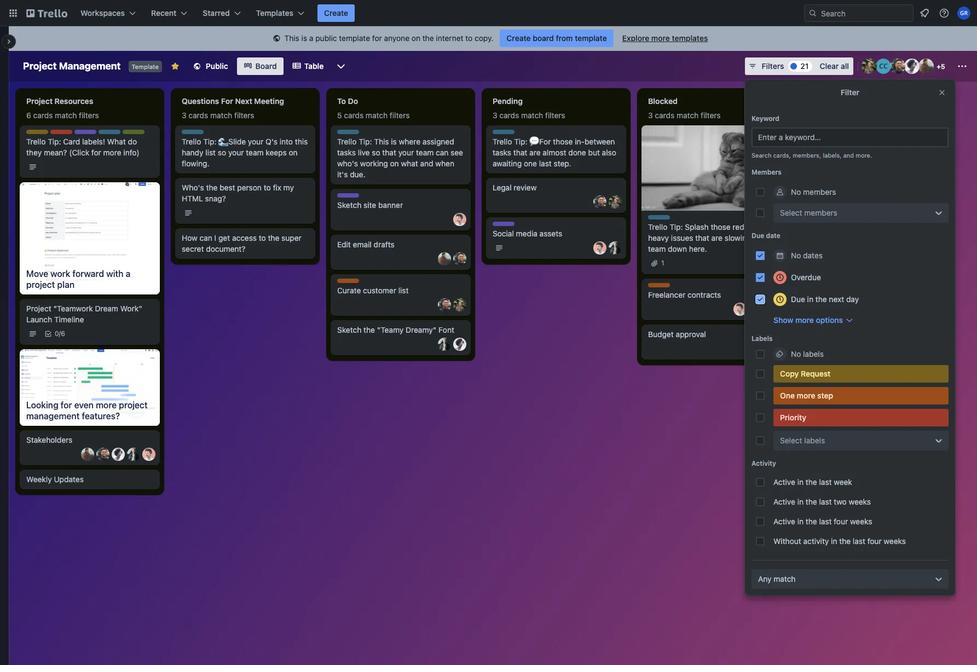 Task type: locate. For each thing, give the bounding box(es) containing it.
1 cards from the left
[[33, 111, 53, 120]]

2 select from the top
[[780, 436, 802, 445]]

0 horizontal spatial brooke (brooke94205718) image
[[609, 195, 622, 209]]

active for active in the last week
[[774, 477, 795, 487]]

team left halp
[[98, 130, 115, 138]]

show more options button
[[774, 315, 854, 326]]

2 horizontal spatial color: orange, title: "one more step" element
[[774, 387, 949, 405]]

chris (chris42642663) image
[[890, 59, 906, 74], [453, 252, 466, 266]]

3 cards from the left
[[344, 111, 364, 120]]

the inside who's the best person to fix my html snag?
[[206, 183, 218, 192]]

tip inside trello tip trello tip: 🌊slide your q's into this handy list so your team keeps on flowing.
[[201, 130, 211, 138]]

cards
[[33, 111, 53, 120], [189, 111, 208, 120], [344, 111, 364, 120], [500, 111, 519, 120], [655, 111, 675, 120]]

1 horizontal spatial color: yellow, title: "copy request" element
[[774, 365, 949, 383]]

2 horizontal spatial todd (todd05497623) image
[[734, 303, 747, 316]]

team for where
[[416, 148, 434, 157]]

your up what
[[398, 148, 414, 157]]

do
[[128, 137, 137, 146]]

1 vertical spatial project
[[119, 400, 148, 410]]

color: lime, title: "halp" element
[[123, 130, 145, 138]]

site
[[364, 200, 376, 210]]

filters inside project resources 6 cards match filters
[[79, 111, 99, 120]]

to do 5 cards match filters
[[337, 96, 410, 120]]

color: sky, title: "trello tip" element for pending 3 cards match filters
[[493, 130, 522, 138]]

1 horizontal spatial team
[[361, 193, 378, 201]]

0 vertical spatial todd (todd05497623) image
[[593, 241, 607, 255]]

chris (chris42642663) image down legal review link
[[593, 195, 607, 209]]

the down active in the last week
[[806, 497, 817, 506]]

can inside trello tip trello tip: this is where assigned tasks live so that your team can see who's working on what and when it's due.
[[436, 148, 449, 157]]

your left q's
[[248, 137, 264, 146]]

templates
[[256, 8, 293, 18]]

to left copy.
[[466, 33, 473, 43]]

options
[[816, 315, 843, 325]]

team for q's
[[246, 148, 264, 157]]

0 horizontal spatial a
[[126, 269, 131, 279]]

labels,
[[823, 152, 842, 159]]

create inside create board from template link
[[507, 33, 531, 43]]

0 horizontal spatial chris (chris42642663) image
[[453, 252, 466, 266]]

1 vertical spatial list
[[398, 286, 409, 295]]

1 filters from the left
[[79, 111, 99, 120]]

1 vertical spatial color: yellow, title: "copy request" element
[[774, 365, 949, 383]]

select members
[[780, 208, 838, 217]]

3 down "pending"
[[493, 111, 497, 120]]

1 vertical spatial no
[[791, 251, 801, 260]]

those for slowing
[[711, 222, 731, 232]]

all down ✨
[[839, 183, 847, 192]]

management
[[26, 411, 80, 421]]

0 vertical spatial brooke (brooke94205718) image
[[453, 298, 466, 312]]

1 vertical spatial create
[[507, 33, 531, 43]]

tip: for this
[[359, 137, 372, 146]]

0 vertical spatial to
[[466, 33, 473, 43]]

this is a public template for anyone on the internet to copy.
[[284, 33, 494, 43]]

3 filters from the left
[[390, 111, 410, 120]]

team inside the design team sketch site banner
[[361, 193, 378, 201]]

that up one
[[513, 148, 527, 157]]

0 vertical spatial members
[[803, 187, 836, 197]]

cards inside questions for next meeting 3 cards match filters
[[189, 111, 208, 120]]

more inside button
[[795, 315, 814, 325]]

color: orange, title: "one more step" element for freelancer
[[648, 283, 670, 287]]

more inside looking for even more project management features?
[[96, 400, 117, 410]]

1 horizontal spatial chris (chris42642663) image
[[890, 59, 906, 74]]

for up management
[[61, 400, 72, 410]]

that inside trello tip: ✨ be proud! you're done! for all your finished tasks that your team has hustled on.
[[804, 194, 818, 203]]

more down what
[[103, 148, 121, 157]]

more right 'one'
[[797, 391, 815, 400]]

0 horizontal spatial due
[[752, 232, 764, 240]]

todd (todd05497623) image for bottommost brooke (brooke94205718) image
[[734, 303, 747, 316]]

project left resources at the top left
[[26, 96, 53, 106]]

1 horizontal spatial 3
[[493, 111, 497, 120]]

project inside 'project "teamwork dream work" launch timeline'
[[26, 304, 51, 313]]

board link
[[237, 57, 283, 75]]

todd (todd05497623) image
[[453, 213, 466, 226]]

1 vertical spatial on
[[289, 148, 298, 157]]

team left has
[[837, 194, 855, 203]]

2 horizontal spatial chris (chris42642663) image
[[593, 195, 607, 209]]

javier (javier85303346) image up labels
[[764, 303, 777, 316]]

priority down 'one'
[[780, 413, 806, 422]]

1 horizontal spatial can
[[436, 148, 449, 157]]

color: orange, title: "one more step" element up curate
[[337, 279, 359, 283]]

filters inside 'to do 5 cards match filters'
[[390, 111, 410, 120]]

the inside "link"
[[364, 325, 375, 335]]

and right what
[[420, 159, 433, 168]]

more up features?
[[96, 400, 117, 410]]

color: purple, title: "design team" element for sketch site banner
[[337, 193, 378, 201]]

those inside trello tip trello tip: splash those redtape- heavy issues that are slowing your team down here.
[[711, 222, 731, 232]]

1 vertical spatial weeks
[[850, 517, 872, 526]]

so
[[218, 148, 226, 157], [372, 148, 380, 157]]

labels up active in the last week
[[804, 436, 825, 445]]

1 vertical spatial for
[[826, 183, 837, 192]]

1 vertical spatial those
[[711, 222, 731, 232]]

to left fix
[[264, 183, 271, 192]]

no left dates
[[791, 251, 801, 260]]

on inside trello tip trello tip: 🌊slide your q's into this handy list so your team keeps on flowing.
[[289, 148, 298, 157]]

project inside project resources 6 cards match filters
[[26, 96, 53, 106]]

last down active in the last two weeks
[[819, 517, 832, 526]]

for down labels!
[[91, 148, 101, 157]]

looking for even more project management features?
[[26, 400, 148, 421]]

select for select members
[[780, 208, 802, 217]]

todd (todd05497623) image for stephen (stephen11674280) icon
[[593, 241, 607, 255]]

last for active in the last four weeks
[[819, 517, 832, 526]]

design
[[74, 130, 96, 138], [337, 193, 359, 201], [493, 222, 515, 230]]

1 vertical spatial can
[[200, 233, 212, 243]]

to right access
[[259, 233, 266, 243]]

0 vertical spatial select
[[780, 208, 802, 217]]

all right 'clear'
[[841, 61, 849, 71]]

select for select labels
[[780, 436, 802, 445]]

trello tip: this is where assigned tasks live so that your team can see who's working on what and when it's due. link
[[337, 136, 464, 180]]

for inside trello tip: ✨ be proud! you're done! for all your finished tasks that your team has hustled on.
[[826, 183, 837, 192]]

priority design team
[[50, 130, 115, 138]]

4 cards from the left
[[500, 111, 519, 120]]

more right explore
[[651, 33, 670, 43]]

1 horizontal spatial so
[[372, 148, 380, 157]]

0
[[55, 330, 59, 338]]

match down resources at the top left
[[55, 111, 77, 120]]

the
[[423, 33, 434, 43], [206, 183, 218, 192], [268, 233, 279, 243], [816, 295, 827, 304], [364, 325, 375, 335], [806, 477, 817, 487], [806, 497, 817, 506], [806, 517, 817, 526], [839, 537, 851, 546]]

match down blocked text field
[[677, 111, 699, 120]]

todd (todd05497623) image
[[593, 241, 607, 255], [734, 303, 747, 316], [142, 448, 155, 461]]

in for active in the last week
[[798, 477, 804, 487]]

team inside trello tip trello tip: 🌊slide your q's into this handy list so your team keeps on flowing.
[[246, 148, 264, 157]]

6 for project resources 6 cards match filters
[[26, 111, 31, 120]]

3 inside blocked 3 cards match filters
[[648, 111, 653, 120]]

so down 🌊slide
[[218, 148, 226, 157]]

1 horizontal spatial this
[[374, 137, 389, 146]]

team down heavy
[[648, 244, 666, 253]]

color: purple, title: "design team" element
[[74, 130, 115, 138], [337, 193, 378, 201], [493, 222, 533, 230]]

2 horizontal spatial tasks
[[897, 183, 916, 192]]

last left 'two'
[[819, 497, 832, 506]]

0 vertical spatial chris (chris42642663) image
[[890, 59, 906, 74]]

match up 💬for
[[521, 111, 543, 120]]

4 filters from the left
[[545, 111, 565, 120]]

3 inside pending 3 cards match filters
[[493, 111, 497, 120]]

match inside pending 3 cards match filters
[[521, 111, 543, 120]]

in up show more options
[[807, 295, 814, 304]]

trello tip: ✨ be proud! you're done! for all your finished tasks that your team has hustled on.
[[804, 172, 916, 203]]

6 up they
[[26, 111, 31, 120]]

tip: inside trello tip trello tip: splash those redtape- heavy issues that are slowing your team down here.
[[670, 222, 683, 232]]

project for project resources 6 cards match filters
[[26, 96, 53, 106]]

0 horizontal spatial for
[[61, 400, 72, 410]]

filters down questions for next meeting text box
[[234, 111, 254, 120]]

tip: inside trello tip: ✨ be proud! you're done! for all your finished tasks that your team has hustled on.
[[825, 172, 838, 181]]

2 vertical spatial project
[[26, 304, 51, 313]]

those inside trello tip trello tip: 💬for those in-between tasks that are almost done but also awaiting one last step.
[[553, 137, 573, 146]]

request
[[801, 369, 831, 378]]

any match
[[758, 574, 796, 584]]

management
[[59, 60, 121, 72]]

questions
[[182, 96, 219, 106]]

list
[[205, 148, 216, 157], [398, 286, 409, 295]]

design team social media assets
[[493, 222, 562, 238]]

more.
[[856, 152, 872, 159]]

2 horizontal spatial 3
[[648, 111, 653, 120]]

this
[[284, 33, 299, 43], [374, 137, 389, 146]]

table
[[304, 61, 324, 71]]

0 horizontal spatial color: orange, title: "one more step" element
[[337, 279, 359, 283]]

team for social
[[516, 222, 533, 230]]

1 horizontal spatial list
[[398, 286, 409, 295]]

the left super
[[268, 233, 279, 243]]

labels for no labels
[[803, 349, 824, 359]]

trello inside trello tip: ✨ be proud! you're done! for all your finished tasks that your team has hustled on.
[[804, 172, 823, 181]]

list right "handy"
[[205, 148, 216, 157]]

cards down blocked
[[655, 111, 675, 120]]

snag?
[[205, 194, 226, 203]]

public
[[315, 33, 337, 43]]

last for active in the last week
[[819, 477, 832, 487]]

1 3 from the left
[[182, 111, 186, 120]]

in down active in the last week
[[798, 497, 804, 506]]

filters down blocked text field
[[701, 111, 721, 120]]

javier (javier85303346) image left +
[[919, 59, 934, 74]]

dream
[[95, 304, 118, 313]]

1 vertical spatial four
[[868, 537, 882, 546]]

project down the move on the top
[[26, 280, 55, 290]]

tip: inside trello tip trello tip: 🌊slide your q's into this handy list so your team keeps on flowing.
[[203, 137, 217, 146]]

your down redtape-
[[754, 233, 769, 243]]

those up slowing
[[711, 222, 731, 232]]

due for due in the next day
[[791, 295, 805, 304]]

priority for priority design team
[[50, 130, 73, 138]]

this right sm image
[[284, 33, 299, 43]]

1 vertical spatial select
[[780, 436, 802, 445]]

3 inside questions for next meeting 3 cards match filters
[[182, 111, 186, 120]]

tasks inside trello tip trello tip: 💬for those in-between tasks that are almost done but also awaiting one last step.
[[493, 148, 511, 157]]

create for create
[[324, 8, 348, 18]]

5 down 'to' at the top of page
[[337, 111, 342, 120]]

brooke (brooke94205718) image
[[453, 298, 466, 312], [764, 342, 777, 355]]

that inside trello tip trello tip: splash those redtape- heavy issues that are slowing your team down here.
[[695, 233, 709, 243]]

1 horizontal spatial color: purple, title: "design team" element
[[337, 193, 378, 201]]

two
[[834, 497, 847, 506]]

0 horizontal spatial priority
[[50, 130, 73, 138]]

select down 'one'
[[780, 436, 802, 445]]

5 cards from the left
[[655, 111, 675, 120]]

1 vertical spatial color: red, title: "priority" element
[[774, 409, 949, 426]]

1 vertical spatial a
[[126, 269, 131, 279]]

brooke (brooke94205718) image up font
[[453, 298, 466, 312]]

1 vertical spatial is
[[391, 137, 397, 146]]

2 vertical spatial chris (chris42642663) image
[[96, 448, 109, 461]]

color: sky, title: "trello tip" element for questions for next meeting 3 cards match filters
[[182, 130, 211, 138]]

1 horizontal spatial project
[[119, 400, 148, 410]]

match inside 'to do 5 cards match filters'
[[366, 111, 388, 120]]

2 active from the top
[[774, 497, 795, 506]]

sketch the "teamy dreamy" font link
[[337, 325, 464, 336]]

star or unstar board image
[[171, 62, 179, 71]]

1 so from the left
[[218, 148, 226, 157]]

2 template from the left
[[575, 33, 607, 43]]

and
[[843, 152, 854, 159], [420, 159, 433, 168]]

0 vertical spatial can
[[436, 148, 449, 157]]

1 template from the left
[[339, 33, 370, 43]]

0 vertical spatial are
[[529, 148, 541, 157]]

create inside create button
[[324, 8, 348, 18]]

2 vertical spatial team
[[516, 222, 533, 230]]

more for show
[[795, 315, 814, 325]]

one
[[524, 159, 537, 168]]

your down be
[[849, 183, 865, 192]]

members,
[[793, 152, 821, 159]]

active for active in the last four weeks
[[774, 517, 795, 526]]

sketch left site
[[337, 200, 362, 210]]

color: sky, title: "trello tip" element
[[99, 130, 128, 138], [182, 130, 211, 138], [337, 130, 367, 138], [493, 130, 522, 138], [648, 215, 678, 223]]

budget approval
[[648, 330, 706, 339]]

pending
[[493, 96, 523, 106]]

open information menu image
[[939, 8, 950, 19]]

more for one
[[797, 391, 815, 400]]

2 no from the top
[[791, 251, 801, 260]]

1 horizontal spatial tasks
[[493, 148, 511, 157]]

color: orange, title: "one more step" element
[[337, 279, 359, 283], [648, 283, 670, 287], [774, 387, 949, 405]]

media
[[516, 229, 538, 238]]

2 vertical spatial design
[[493, 222, 515, 230]]

0 vertical spatial weeks
[[849, 497, 871, 506]]

finished
[[867, 183, 895, 192]]

filters inside blocked 3 cards match filters
[[701, 111, 721, 120]]

brooke (brooke94205718) image up stephen (stephen11674280) icon
[[609, 195, 622, 209]]

6 for 0 / 6
[[61, 330, 65, 338]]

1 horizontal spatial priority
[[780, 413, 806, 422]]

match inside project resources 6 cards match filters
[[55, 111, 77, 120]]

0 horizontal spatial project
[[26, 280, 55, 290]]

for left anyone
[[372, 33, 382, 43]]

filter
[[841, 88, 860, 97]]

active down active in the last week
[[774, 497, 795, 506]]

cards inside blocked 3 cards match filters
[[655, 111, 675, 120]]

on right anyone
[[412, 33, 420, 43]]

0 vertical spatial for
[[221, 96, 233, 106]]

1 vertical spatial for
[[91, 148, 101, 157]]

project up features?
[[119, 400, 148, 410]]

project inside board name text field
[[23, 60, 57, 72]]

cards up they
[[33, 111, 53, 120]]

tip: inside trello tip trello tip: this is where assigned tasks live so that your team can see who's working on what and when it's due.
[[359, 137, 372, 146]]

template
[[339, 33, 370, 43], [575, 33, 607, 43]]

0 horizontal spatial and
[[420, 159, 433, 168]]

1 active from the top
[[774, 477, 795, 487]]

brooke (brooke94205718) image left the show
[[749, 303, 762, 316]]

0 horizontal spatial 5
[[337, 111, 342, 120]]

janelle (janelle549) image
[[904, 59, 920, 74], [453, 338, 466, 351], [749, 342, 762, 355], [112, 448, 125, 461]]

stephen (stephen11674280) image
[[438, 338, 451, 351], [127, 448, 140, 461]]

for inside questions for next meeting 3 cards match filters
[[221, 96, 233, 106]]

your down done! on the right top of page
[[820, 194, 835, 203]]

trello
[[99, 130, 116, 138], [182, 130, 199, 138], [337, 130, 355, 138], [493, 130, 510, 138], [26, 137, 46, 146], [182, 137, 201, 146], [337, 137, 357, 146], [493, 137, 512, 146], [804, 172, 823, 181], [648, 215, 666, 223], [648, 222, 668, 232]]

explore more templates link
[[616, 30, 715, 47]]

tip:
[[48, 137, 61, 146], [203, 137, 217, 146], [359, 137, 372, 146], [514, 137, 527, 146], [825, 172, 838, 181], [670, 222, 683, 232]]

0 vertical spatial javier (javier85303346) image
[[764, 303, 777, 316]]

public button
[[186, 57, 235, 75]]

team left keeps
[[246, 148, 264, 157]]

template right from at right top
[[575, 33, 607, 43]]

javier (javier85303346) image
[[764, 303, 777, 316], [81, 448, 94, 461]]

team inside trello tip trello tip: this is where assigned tasks live so that your team can see who's working on what and when it's due.
[[416, 148, 434, 157]]

1 horizontal spatial color: orange, title: "one more step" element
[[648, 283, 670, 287]]

access
[[232, 233, 257, 243]]

but
[[588, 148, 600, 157]]

project management
[[23, 60, 121, 72]]

team inside design team social media assets
[[516, 222, 533, 230]]

social
[[493, 229, 514, 238]]

0 vertical spatial team
[[98, 130, 115, 138]]

a right with
[[126, 269, 131, 279]]

your inside trello tip trello tip: this is where assigned tasks live so that your team can see who's working on what and when it's due.
[[398, 148, 414, 157]]

1 vertical spatial priority
[[780, 413, 806, 422]]

1 horizontal spatial design
[[337, 193, 359, 201]]

match down questions
[[210, 111, 232, 120]]

2 sketch from the top
[[337, 325, 362, 335]]

are up one
[[529, 148, 541, 157]]

tip: up live
[[359, 137, 372, 146]]

for inside looking for even more project management features?
[[61, 400, 72, 410]]

sketch inside the design team sketch site banner
[[337, 200, 362, 210]]

no left done! on the right top of page
[[791, 187, 801, 197]]

3
[[182, 111, 186, 120], [493, 111, 497, 120], [648, 111, 653, 120]]

0 horizontal spatial template
[[339, 33, 370, 43]]

and inside trello tip trello tip: this is where assigned tasks live so that your team can see who's working on what and when it's due.
[[420, 159, 433, 168]]

design inside design team social media assets
[[493, 222, 515, 230]]

project inside move work forward with a project plan
[[26, 280, 55, 290]]

0 horizontal spatial team
[[98, 130, 115, 138]]

tip: left ✨
[[825, 172, 838, 181]]

0 horizontal spatial javier (javier85303346) image
[[81, 448, 94, 461]]

1 vertical spatial due
[[791, 295, 805, 304]]

stephen (stephen11674280) image down font
[[438, 338, 451, 351]]

work
[[50, 269, 70, 279]]

tip: inside trello tip trello tip: 💬for those in-between tasks that are almost done but also awaiting one last step.
[[514, 137, 527, 146]]

1 horizontal spatial 6
[[61, 330, 65, 338]]

0 horizontal spatial those
[[553, 137, 573, 146]]

0 horizontal spatial 3
[[182, 111, 186, 120]]

switch to… image
[[8, 8, 19, 19]]

3 down questions
[[182, 111, 186, 120]]

0 vertical spatial javier (javier85303346) image
[[919, 59, 934, 74]]

Project Resources text field
[[20, 93, 160, 110]]

team
[[98, 130, 115, 138], [361, 193, 378, 201], [516, 222, 533, 230]]

1 vertical spatial brooke (brooke94205718) image
[[764, 342, 777, 355]]

labels up request on the bottom right
[[803, 349, 824, 359]]

0 vertical spatial is
[[301, 33, 307, 43]]

team right social
[[516, 222, 533, 230]]

chris (chris42642663) image down 'stakeholders' link
[[96, 448, 109, 461]]

2 3 from the left
[[493, 111, 497, 120]]

6 right 0
[[61, 330, 65, 338]]

5 filters from the left
[[701, 111, 721, 120]]

a
[[309, 33, 313, 43], [126, 269, 131, 279]]

color: yellow, title: "copy request" element containing copy request
[[774, 365, 949, 383]]

1 sketch from the top
[[337, 200, 362, 210]]

0 vertical spatial design
[[74, 130, 96, 138]]

your
[[248, 137, 264, 146], [228, 148, 244, 157], [398, 148, 414, 157], [849, 183, 865, 192], [820, 194, 835, 203], [754, 233, 769, 243]]

labels
[[752, 335, 773, 343]]

on inside trello tip trello tip: this is where assigned tasks live so that your team can see who's working on what and when it's due.
[[390, 159, 399, 168]]

brooke (brooke94205718) image down the show
[[764, 342, 777, 355]]

in for active in the last two weeks
[[798, 497, 804, 506]]

3 3 from the left
[[648, 111, 653, 120]]

are left slowing
[[711, 233, 723, 243]]

2 horizontal spatial brooke (brooke94205718) image
[[862, 59, 877, 74]]

tip: left 💬for
[[514, 137, 527, 146]]

board
[[533, 33, 554, 43]]

5
[[941, 62, 945, 71], [337, 111, 342, 120]]

1 horizontal spatial are
[[711, 233, 723, 243]]

the left internet
[[423, 33, 434, 43]]

chris (chris42642663) image left +
[[890, 59, 906, 74]]

show menu image
[[957, 61, 968, 72]]

javier (javier85303346) image
[[919, 59, 934, 74], [438, 252, 451, 266]]

are for slowing
[[711, 233, 723, 243]]

legal review
[[493, 183, 537, 192]]

create left board
[[507, 33, 531, 43]]

workspaces button
[[74, 4, 142, 22]]

chris (chris42642663) image down todd (todd05497623) icon
[[453, 252, 466, 266]]

overdue
[[791, 273, 821, 282]]

members down no members
[[804, 208, 838, 217]]

3 no from the top
[[791, 349, 801, 359]]

/
[[59, 330, 61, 338]]

1 select from the top
[[780, 208, 802, 217]]

primary element
[[0, 0, 977, 26]]

color: red, title: "priority" element down step
[[774, 409, 949, 426]]

color: yellow, title: "copy request" element
[[26, 130, 48, 134], [774, 365, 949, 383]]

cards down do at the left top of the page
[[344, 111, 364, 120]]

to inside who's the best person to fix my html snag?
[[264, 183, 271, 192]]

even
[[74, 400, 94, 410]]

1 vertical spatial members
[[804, 208, 838, 217]]

6 inside project resources 6 cards match filters
[[26, 111, 31, 120]]

can left i
[[200, 233, 212, 243]]

1 vertical spatial to
[[264, 183, 271, 192]]

this up working at the left top
[[374, 137, 389, 146]]

is left where
[[391, 137, 397, 146]]

due date
[[752, 232, 781, 240]]

team inside trello tip trello tip: splash those redtape- heavy issues that are slowing your team down here.
[[648, 244, 666, 253]]

and left more.
[[843, 152, 854, 159]]

project "teamwork dream work" launch timeline
[[26, 304, 142, 324]]

tasks inside trello tip trello tip: this is where assigned tasks live so that your team can see who's working on what and when it's due.
[[337, 148, 356, 157]]

no
[[791, 187, 801, 197], [791, 251, 801, 260], [791, 349, 801, 359]]

who's the best person to fix my html snag? link
[[182, 182, 309, 204]]

issues
[[671, 233, 693, 243]]

no for no members
[[791, 187, 801, 197]]

questions for next meeting 3 cards match filters
[[182, 96, 284, 120]]

internet
[[436, 33, 463, 43]]

tip inside trello tip trello tip: 💬for those in-between tasks that are almost done but also awaiting one last step.
[[512, 130, 522, 138]]

are inside trello tip trello tip: splash those redtape- heavy issues that are slowing your team down here.
[[711, 233, 723, 243]]

2 filters from the left
[[234, 111, 254, 120]]

1 vertical spatial are
[[711, 233, 723, 243]]

project up launch
[[26, 304, 51, 313]]

0 horizontal spatial are
[[529, 148, 541, 157]]

2 so from the left
[[372, 148, 380, 157]]

1 horizontal spatial is
[[391, 137, 397, 146]]

tip: for 🌊slide
[[203, 137, 217, 146]]

more right the show
[[795, 315, 814, 325]]

sm image
[[271, 33, 282, 44]]

color: red, title: "priority" element
[[50, 130, 73, 138], [774, 409, 949, 426]]

design inside the design team sketch site banner
[[337, 193, 359, 201]]

are inside trello tip trello tip: 💬for those in-between tasks that are almost done but also awaiting one last step.
[[529, 148, 541, 157]]

brooke (brooke94205718) image
[[862, 59, 877, 74], [609, 195, 622, 209], [749, 303, 762, 316]]

tip inside trello tip trello tip: this is where assigned tasks live so that your team can see who's working on what and when it's due.
[[357, 130, 367, 138]]

tip: inside trello tip: card labels! what do they mean? (click for more info)
[[48, 137, 61, 146]]

2 horizontal spatial team
[[516, 222, 533, 230]]

1 vertical spatial all
[[839, 183, 847, 192]]

freelancer contracts
[[648, 290, 721, 299]]

1 vertical spatial chris (chris42642663) image
[[453, 252, 466, 266]]

that
[[382, 148, 396, 157], [513, 148, 527, 157], [804, 194, 818, 203], [695, 233, 709, 243]]

filters
[[79, 111, 99, 120], [234, 111, 254, 120], [390, 111, 410, 120], [545, 111, 565, 120], [701, 111, 721, 120]]

0 vertical spatial priority
[[50, 130, 73, 138]]

2 cards from the left
[[189, 111, 208, 120]]

due down redtape-
[[752, 232, 764, 240]]

0 horizontal spatial design
[[74, 130, 96, 138]]

filters down to do text field at the top of the page
[[390, 111, 410, 120]]

1 vertical spatial labels
[[804, 436, 825, 445]]

week
[[834, 477, 852, 487]]

chris (chris42642663) image
[[593, 195, 607, 209], [438, 298, 451, 312], [96, 448, 109, 461]]

0 vertical spatial create
[[324, 8, 348, 18]]

active in the last two weeks
[[774, 497, 871, 506]]

1 horizontal spatial create
[[507, 33, 531, 43]]

best
[[220, 183, 235, 192]]

3 active from the top
[[774, 517, 795, 526]]

1 no from the top
[[791, 187, 801, 197]]

javier (javier85303346) image down edit email drafts link at the left top
[[438, 252, 451, 266]]

is left public
[[301, 33, 307, 43]]

design for social
[[493, 222, 515, 230]]



Task type: vqa. For each thing, say whether or not it's contained in the screenshot.
the Create BUTTON
yes



Task type: describe. For each thing, give the bounding box(es) containing it.
trello tip trello tip: this is where assigned tasks live so that your team can see who's working on what and when it's due.
[[337, 130, 463, 179]]

a inside move work forward with a project plan
[[126, 269, 131, 279]]

stephen (stephen11674280) image
[[609, 241, 622, 255]]

(click
[[69, 148, 89, 157]]

team inside trello tip: ✨ be proud! you're done! for all your finished tasks that your team has hustled on.
[[837, 194, 855, 203]]

filters inside pending 3 cards match filters
[[545, 111, 565, 120]]

back to home image
[[26, 4, 67, 22]]

tip: for splash
[[670, 222, 683, 232]]

my
[[283, 183, 294, 192]]

what
[[401, 159, 418, 168]]

1 horizontal spatial stephen (stephen11674280) image
[[438, 338, 451, 351]]

document?
[[206, 244, 245, 253]]

match inside questions for next meeting 3 cards match filters
[[210, 111, 232, 120]]

this inside trello tip trello tip: this is where assigned tasks live so that your team can see who's working on what and when it's due.
[[374, 137, 389, 146]]

create board from template link
[[500, 30, 614, 47]]

is inside trello tip trello tip: this is where assigned tasks live so that your team can see who's working on what and when it's due.
[[391, 137, 397, 146]]

clear
[[820, 61, 839, 71]]

janelle (janelle549) image left +
[[904, 59, 920, 74]]

next
[[235, 96, 252, 106]]

handy
[[182, 148, 203, 157]]

0 horizontal spatial chris (chris42642663) image
[[96, 448, 109, 461]]

1 vertical spatial javier (javier85303346) image
[[438, 252, 451, 266]]

janelle (janelle549) image down budget approval link
[[749, 342, 762, 355]]

close popover image
[[938, 88, 947, 97]]

the up active in the last two weeks
[[806, 477, 817, 487]]

match inside blocked 3 cards match filters
[[677, 111, 699, 120]]

due for due date
[[752, 232, 764, 240]]

resources
[[55, 96, 93, 106]]

Search field
[[817, 5, 913, 21]]

when
[[435, 159, 454, 168]]

select labels
[[780, 436, 825, 445]]

filters inside questions for next meeting 3 cards match filters
[[234, 111, 254, 120]]

Pending text field
[[486, 93, 626, 110]]

tip inside trello tip trello tip: splash those redtape- heavy issues that are slowing your team down here.
[[668, 215, 678, 223]]

font
[[439, 325, 454, 335]]

0 vertical spatial a
[[309, 33, 313, 43]]

2 vertical spatial brooke (brooke94205718) image
[[749, 303, 762, 316]]

last down the active in the last four weeks
[[853, 537, 866, 546]]

awaiting
[[493, 159, 522, 168]]

slowing
[[725, 233, 751, 243]]

trello tip trello tip: 🌊slide your q's into this handy list so your team keeps on flowing.
[[182, 130, 308, 168]]

To Do text field
[[331, 93, 471, 110]]

Enter a keyword… text field
[[752, 128, 949, 147]]

21
[[801, 61, 809, 71]]

create board from template
[[507, 33, 607, 43]]

starred button
[[196, 4, 247, 22]]

no for no dates
[[791, 251, 801, 260]]

i
[[214, 233, 216, 243]]

color: orange, title: "one more step" element for curate
[[337, 279, 359, 283]]

mean?
[[44, 148, 67, 157]]

for inside trello tip: card labels! what do they mean? (click for more info)
[[91, 148, 101, 157]]

labels for select labels
[[804, 436, 825, 445]]

5 inside 'to do 5 cards match filters'
[[337, 111, 342, 120]]

splash
[[685, 222, 709, 232]]

freelancer contracts link
[[648, 290, 775, 301]]

trello tip: splash those redtape- heavy issues that are slowing your team down here. link
[[648, 222, 775, 255]]

+ 5
[[937, 62, 945, 71]]

last for active in the last two weeks
[[819, 497, 832, 506]]

design for sketch
[[337, 193, 359, 201]]

your inside trello tip trello tip: splash those redtape- heavy issues that are slowing your team down here.
[[754, 233, 769, 243]]

here.
[[689, 244, 707, 253]]

tip for trello tip: this is where assigned tasks live so that your team can see who's working on what and when it's due.
[[357, 130, 367, 138]]

0 / 6
[[55, 330, 65, 338]]

contracts
[[688, 290, 721, 299]]

color: orange, title: "one more step" element containing one more step
[[774, 387, 949, 405]]

from
[[556, 33, 573, 43]]

who's the best person to fix my html snag?
[[182, 183, 294, 203]]

0 vertical spatial four
[[834, 517, 848, 526]]

trello tip: ✨ be proud! you're done! for all your finished tasks that your team has hustled on. link
[[804, 171, 931, 204]]

the up the activity
[[806, 517, 817, 526]]

0 vertical spatial this
[[284, 33, 299, 43]]

tip for trello tip: 🌊slide your q's into this handy list so your team keeps on flowing.
[[201, 130, 211, 138]]

🌊slide
[[219, 137, 246, 146]]

html
[[182, 194, 203, 203]]

2 horizontal spatial on
[[412, 33, 420, 43]]

activity
[[752, 459, 776, 468]]

1 vertical spatial brooke (brooke94205718) image
[[609, 195, 622, 209]]

trello tip: card labels! what do they mean? (click for more info)
[[26, 137, 139, 157]]

between
[[585, 137, 615, 146]]

keeps
[[266, 148, 287, 157]]

live
[[358, 148, 370, 157]]

card
[[63, 137, 80, 146]]

caity (caity) image
[[876, 59, 891, 74]]

those for almost
[[553, 137, 573, 146]]

Blocked text field
[[642, 93, 782, 110]]

3 for pending 3 cards match filters
[[493, 111, 497, 120]]

no for no labels
[[791, 349, 801, 359]]

customize views image
[[336, 61, 347, 72]]

that inside trello tip trello tip: this is where assigned tasks live so that your team can see who's working on what and when it's due.
[[382, 148, 396, 157]]

Board name text field
[[18, 57, 126, 75]]

trello tip trello tip: splash those redtape- heavy issues that are slowing your team down here.
[[648, 215, 769, 253]]

in for due in the next day
[[807, 295, 814, 304]]

the right the activity
[[839, 537, 851, 546]]

weekly updates link
[[26, 474, 153, 485]]

search image
[[809, 9, 817, 18]]

features?
[[82, 411, 120, 421]]

list inside trello tip trello tip: 🌊slide your q's into this handy list so your team keeps on flowing.
[[205, 148, 216, 157]]

are for almost
[[529, 148, 541, 157]]

done
[[568, 148, 586, 157]]

day
[[846, 295, 859, 304]]

stakeholders
[[26, 435, 72, 444]]

create button
[[318, 4, 355, 22]]

workspaces
[[80, 8, 125, 18]]

0 vertical spatial color: red, title: "priority" element
[[50, 130, 73, 138]]

what
[[107, 137, 126, 146]]

assets
[[540, 229, 562, 238]]

in-
[[575, 137, 585, 146]]

clear all button
[[815, 57, 854, 75]]

so inside trello tip trello tip: this is where assigned tasks live so that your team can see who's working on what and when it's due.
[[372, 148, 380, 157]]

forward
[[73, 269, 104, 279]]

2 vertical spatial todd (todd05497623) image
[[142, 448, 155, 461]]

1 horizontal spatial javier (javier85303346) image
[[919, 59, 934, 74]]

secret
[[182, 244, 204, 253]]

that inside trello tip trello tip: 💬for those in-between tasks that are almost done but also awaiting one last step.
[[513, 148, 527, 157]]

1 horizontal spatial and
[[843, 152, 854, 159]]

tip for trello tip: 💬for those in-between tasks that are almost done but also awaiting one last step.
[[512, 130, 522, 138]]

💬for
[[530, 137, 551, 146]]

heavy
[[648, 233, 669, 243]]

the left next
[[816, 295, 827, 304]]

1 horizontal spatial brooke (brooke94205718) image
[[764, 342, 777, 355]]

how
[[182, 233, 198, 243]]

pending 3 cards match filters
[[493, 96, 565, 120]]

cards inside pending 3 cards match filters
[[500, 111, 519, 120]]

create for create board from template
[[507, 33, 531, 43]]

janelle (janelle549) image down font
[[453, 338, 466, 351]]

0 horizontal spatial color: yellow, title: "copy request" element
[[26, 130, 48, 134]]

weeks for active in the last two weeks
[[849, 497, 871, 506]]

looking for even more project management features? link
[[20, 395, 160, 426]]

the inside how can i get access to the super secret document?
[[268, 233, 279, 243]]

all inside trello tip: ✨ be proud! you're done! for all your finished tasks that your team has hustled on.
[[839, 183, 847, 192]]

tasks for that
[[493, 148, 511, 157]]

0 vertical spatial color: purple, title: "design team" element
[[74, 130, 115, 138]]

3 for blocked 3 cards match filters
[[648, 111, 653, 120]]

blocked
[[648, 96, 678, 106]]

project for project "teamwork dream work" launch timeline
[[26, 304, 51, 313]]

anyone
[[384, 33, 410, 43]]

0 notifications image
[[918, 7, 931, 20]]

1 horizontal spatial chris (chris42642663) image
[[438, 298, 451, 312]]

color: sky, title: "trello tip" element for to do 5 cards match filters
[[337, 130, 367, 138]]

trello tip halp
[[99, 130, 137, 138]]

greg robinson (gregrobinson96) image
[[958, 7, 971, 20]]

legal review link
[[493, 182, 620, 193]]

cards,
[[773, 152, 791, 159]]

trello inside trello tip: card labels! what do they mean? (click for more info)
[[26, 137, 46, 146]]

they
[[26, 148, 42, 157]]

labels!
[[82, 137, 105, 146]]

assigned
[[423, 137, 454, 146]]

in right the activity
[[831, 537, 837, 546]]

weeks for active in the last four weeks
[[850, 517, 872, 526]]

janelle (janelle549) image down 'stakeholders' link
[[112, 448, 125, 461]]

legal
[[493, 183, 512, 192]]

"teamy
[[377, 325, 404, 335]]

cards inside project resources 6 cards match filters
[[33, 111, 53, 120]]

tasks for live
[[337, 148, 356, 157]]

tip: for 💬for
[[514, 137, 527, 146]]

0 vertical spatial for
[[372, 33, 382, 43]]

+
[[937, 62, 941, 71]]

tasks inside trello tip: ✨ be proud! you're done! for all your finished tasks that your team has hustled on.
[[897, 183, 916, 192]]

recent
[[151, 8, 176, 18]]

trello tip trello tip: 💬for those in-between tasks that are almost done but also awaiting one last step.
[[493, 130, 616, 168]]

clear all
[[820, 61, 849, 71]]

to inside how can i get access to the super secret document?
[[259, 233, 266, 243]]

0 vertical spatial 5
[[941, 62, 945, 71]]

can inside how can i get access to the super secret document?
[[200, 233, 212, 243]]

social media assets link
[[493, 228, 620, 239]]

members for no members
[[803, 187, 836, 197]]

working
[[360, 159, 388, 168]]

fix
[[273, 183, 281, 192]]

members for select members
[[804, 208, 838, 217]]

match right the any
[[774, 574, 796, 584]]

team for redtape-
[[648, 244, 666, 253]]

more inside trello tip: card labels! what do they mean? (click for more info)
[[103, 148, 121, 157]]

team for sketch
[[361, 193, 378, 201]]

Questions For Next Meeting text field
[[175, 93, 315, 110]]

your down 🌊slide
[[228, 148, 244, 157]]

stakeholders link
[[26, 434, 153, 445]]

1 horizontal spatial four
[[868, 537, 882, 546]]

last inside trello tip trello tip: 💬for those in-between tasks that are almost done but also awaiting one last step.
[[539, 159, 552, 168]]

edit
[[337, 240, 351, 249]]

priority for priority
[[780, 413, 806, 422]]

sketch inside "link"
[[337, 325, 362, 335]]

proud!
[[864, 172, 887, 181]]

so inside trello tip trello tip: 🌊slide your q's into this handy list so your team keeps on flowing.
[[218, 148, 226, 157]]

✨
[[841, 172, 850, 181]]

project for project management
[[23, 60, 57, 72]]

0 horizontal spatial stephen (stephen11674280) image
[[127, 448, 140, 461]]

has
[[857, 194, 870, 203]]

project inside looking for even more project management features?
[[119, 400, 148, 410]]

cards inside 'to do 5 cards match filters'
[[344, 111, 364, 120]]

1 horizontal spatial javier (javier85303346) image
[[764, 303, 777, 316]]

color: purple, title: "design team" element for social media assets
[[493, 222, 533, 230]]

more for explore
[[651, 33, 670, 43]]

approval
[[676, 330, 706, 339]]

2 vertical spatial weeks
[[884, 537, 906, 546]]

one more step
[[780, 391, 833, 400]]

in for active in the last four weeks
[[798, 517, 804, 526]]

active for active in the last two weeks
[[774, 497, 795, 506]]

0 horizontal spatial brooke (brooke94205718) image
[[453, 298, 466, 312]]

how can i get access to the super secret document? link
[[182, 233, 309, 255]]

active in the last four weeks
[[774, 517, 872, 526]]

show
[[774, 315, 793, 325]]

edit email drafts link
[[337, 239, 464, 250]]

all inside clear all button
[[841, 61, 849, 71]]



